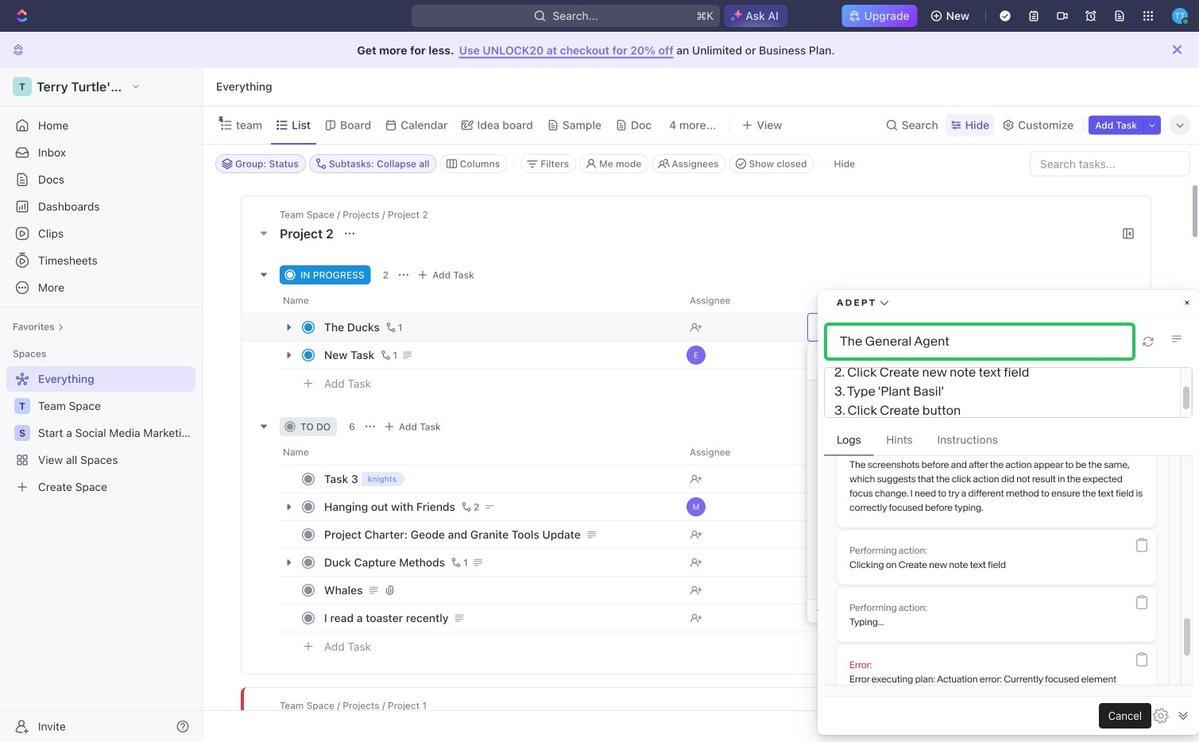 Task type: locate. For each thing, give the bounding box(es) containing it.
tree
[[6, 366, 195, 500]]

Search tasks... text field
[[1031, 152, 1190, 176]]



Task type: describe. For each thing, give the bounding box(es) containing it.
tree inside sidebar navigation
[[6, 366, 195, 500]]

sidebar navigation
[[0, 68, 203, 742]]

Due date text field
[[1020, 354, 1145, 367]]

Start date text field
[[842, 354, 968, 367]]



Task type: vqa. For each thing, say whether or not it's contained in the screenshot.
Start date text field
yes



